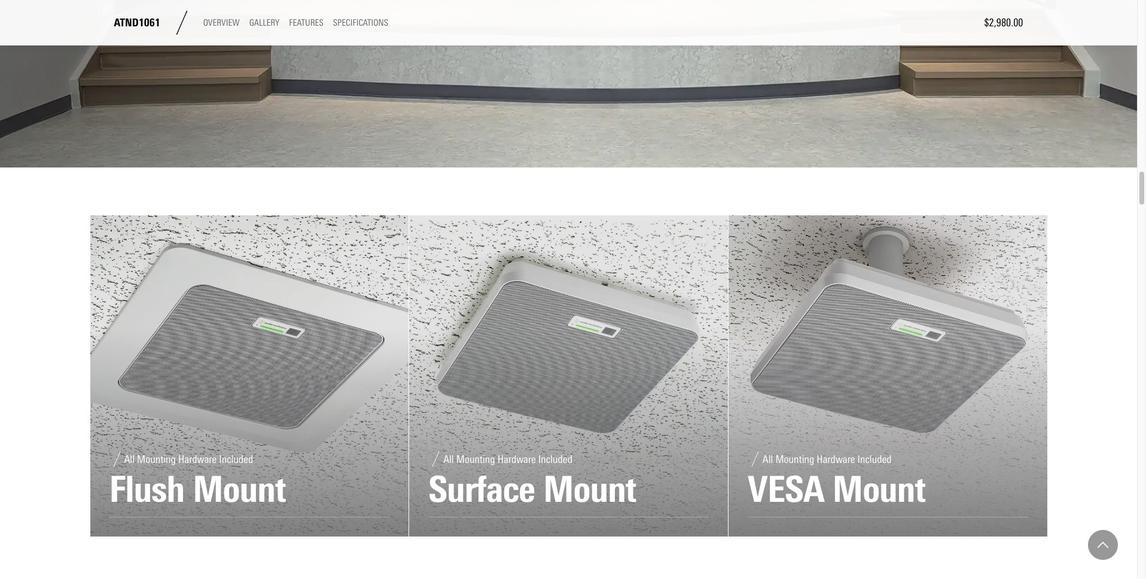 Task type: describe. For each thing, give the bounding box(es) containing it.
mounting for flush
[[137, 453, 176, 466]]

specifications
[[333, 17, 388, 28]]

flush mount
[[109, 468, 286, 511]]

flush
[[109, 468, 184, 511]]

included for surface
[[538, 453, 572, 466]]

overview
[[203, 17, 240, 28]]

hardware for surface
[[498, 453, 536, 466]]

atnd1061
[[114, 16, 160, 29]]

mounting for vesa
[[776, 453, 814, 466]]

$2,980.00
[[984, 16, 1023, 29]]

all for flush
[[124, 453, 135, 466]]

all mounting hardware included for flush
[[124, 453, 253, 466]]

vesa
[[748, 468, 824, 511]]

all mounting hardware included for surface
[[443, 453, 572, 466]]

mounting for surface
[[456, 453, 495, 466]]

gallery
[[249, 17, 279, 28]]

mount for flush mount
[[193, 468, 286, 511]]

hardware for flush
[[178, 453, 217, 466]]



Task type: locate. For each thing, give the bounding box(es) containing it.
all mounting hardware included for vesa
[[763, 453, 892, 466]]

1 mount from the left
[[193, 468, 286, 511]]

1 horizontal spatial mounting
[[456, 453, 495, 466]]

0 horizontal spatial hardware
[[178, 453, 217, 466]]

2 mount from the left
[[543, 468, 636, 511]]

surface mount
[[428, 468, 636, 511]]

0 horizontal spatial mount
[[193, 468, 286, 511]]

mounting up surface
[[456, 453, 495, 466]]

mount for surface mount
[[543, 468, 636, 511]]

hardware up flush mount
[[178, 453, 217, 466]]

mount for vesa mount
[[833, 468, 925, 511]]

1 included from the left
[[219, 453, 253, 466]]

3 all from the left
[[763, 453, 773, 466]]

divider line image
[[170, 11, 194, 35]]

2 horizontal spatial included
[[858, 453, 892, 466]]

all
[[124, 453, 135, 466], [443, 453, 454, 466], [763, 453, 773, 466]]

0 horizontal spatial included
[[219, 453, 253, 466]]

2 horizontal spatial all
[[763, 453, 773, 466]]

included up vesa mount
[[858, 453, 892, 466]]

atnd1061 beamforming array microphone – surface mount image
[[409, 216, 728, 534]]

vesa mount
[[748, 468, 925, 511]]

1 hardware from the left
[[178, 453, 217, 466]]

included
[[219, 453, 253, 466], [538, 453, 572, 466], [858, 453, 892, 466]]

atnd1061 beamforming array microphone – vesa mount image
[[729, 216, 1047, 534]]

2 horizontal spatial hardware
[[817, 453, 855, 466]]

all for surface
[[443, 453, 454, 466]]

2 horizontal spatial all mounting hardware included
[[763, 453, 892, 466]]

all mounting hardware included up flush mount
[[124, 453, 253, 466]]

mounting
[[137, 453, 176, 466], [456, 453, 495, 466], [776, 453, 814, 466]]

all mounting hardware included
[[124, 453, 253, 466], [443, 453, 572, 466], [763, 453, 892, 466]]

hardware up vesa mount
[[817, 453, 855, 466]]

2 hardware from the left
[[498, 453, 536, 466]]

3 all mounting hardware included from the left
[[763, 453, 892, 466]]

surface
[[428, 468, 535, 511]]

3 mounting from the left
[[776, 453, 814, 466]]

3 included from the left
[[858, 453, 892, 466]]

0 horizontal spatial all mounting hardware included
[[124, 453, 253, 466]]

arrow up image
[[1098, 540, 1108, 550]]

hardware for vesa
[[817, 453, 855, 466]]

all mounting hardware included up surface mount
[[443, 453, 572, 466]]

all mounting hardware included up vesa mount
[[763, 453, 892, 466]]

1 horizontal spatial mount
[[543, 468, 636, 511]]

2 mounting from the left
[[456, 453, 495, 466]]

all up vesa
[[763, 453, 773, 466]]

all up flush
[[124, 453, 135, 466]]

included for flush
[[219, 453, 253, 466]]

included up flush mount
[[219, 453, 253, 466]]

0 horizontal spatial mounting
[[137, 453, 176, 466]]

2 all from the left
[[443, 453, 454, 466]]

atnd1061 beamforming array microphone – flush mount image
[[90, 216, 409, 534]]

2 all mounting hardware included from the left
[[443, 453, 572, 466]]

included up surface mount
[[538, 453, 572, 466]]

hardware
[[178, 453, 217, 466], [498, 453, 536, 466], [817, 453, 855, 466]]

1 horizontal spatial hardware
[[498, 453, 536, 466]]

features
[[289, 17, 323, 28]]

mount
[[193, 468, 286, 511], [543, 468, 636, 511], [833, 468, 925, 511]]

1 mounting from the left
[[137, 453, 176, 466]]

all for vesa
[[763, 453, 773, 466]]

1 horizontal spatial all mounting hardware included
[[443, 453, 572, 466]]

2 horizontal spatial mount
[[833, 468, 925, 511]]

1 horizontal spatial included
[[538, 453, 572, 466]]

3 hardware from the left
[[817, 453, 855, 466]]

3 mount from the left
[[833, 468, 925, 511]]

2 horizontal spatial mounting
[[776, 453, 814, 466]]

1 all mounting hardware included from the left
[[124, 453, 253, 466]]

1 horizontal spatial all
[[443, 453, 454, 466]]

0 horizontal spatial all
[[124, 453, 135, 466]]

hardware up surface mount
[[498, 453, 536, 466]]

2 included from the left
[[538, 453, 572, 466]]

1 all from the left
[[124, 453, 135, 466]]

included for vesa
[[858, 453, 892, 466]]

all up surface
[[443, 453, 454, 466]]

mounting up flush
[[137, 453, 176, 466]]

mounting up vesa
[[776, 453, 814, 466]]



Task type: vqa. For each thing, say whether or not it's contained in the screenshot.
website
no



